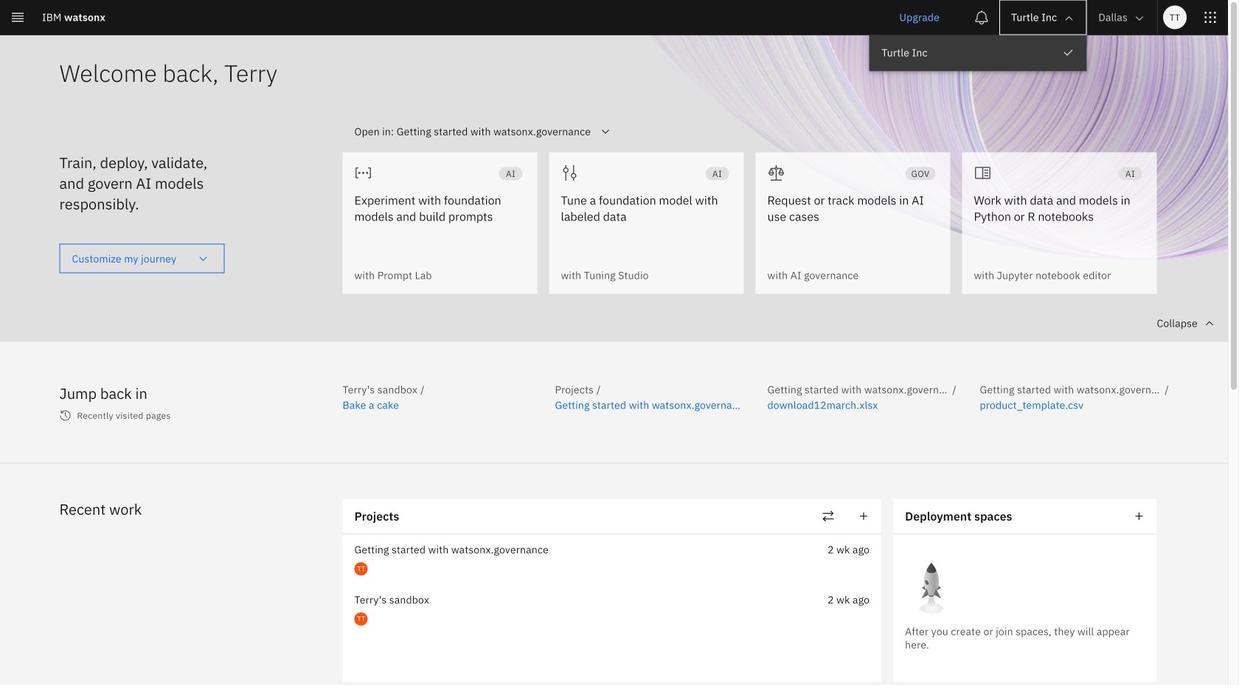 Task type: locate. For each thing, give the bounding box(es) containing it.
1 horizontal spatial open menu image
[[1117, 461, 1129, 472]]

dialog
[[47, 434, 1192, 685]]

open menu image
[[600, 126, 612, 137], [1117, 461, 1129, 472]]

0 vertical spatial open menu image
[[600, 126, 612, 137]]

open menu image
[[197, 253, 209, 265]]

1 vertical spatial open menu image
[[1117, 461, 1129, 472]]

notifications image
[[974, 10, 989, 25]]

0 horizontal spatial open menu image
[[600, 126, 612, 137]]



Task type: vqa. For each thing, say whether or not it's contained in the screenshot.
Create a new project image
yes



Task type: describe. For each thing, give the bounding box(es) containing it.
create a new deployment space image
[[1132, 509, 1147, 524]]

arrow image
[[1063, 12, 1075, 24]]

switch projects image
[[821, 509, 836, 524]]

after you create or join spaces, they will appear here. image
[[905, 563, 958, 616]]

create a new project image
[[856, 509, 871, 524]]

global navigation element
[[0, 0, 1239, 685]]



